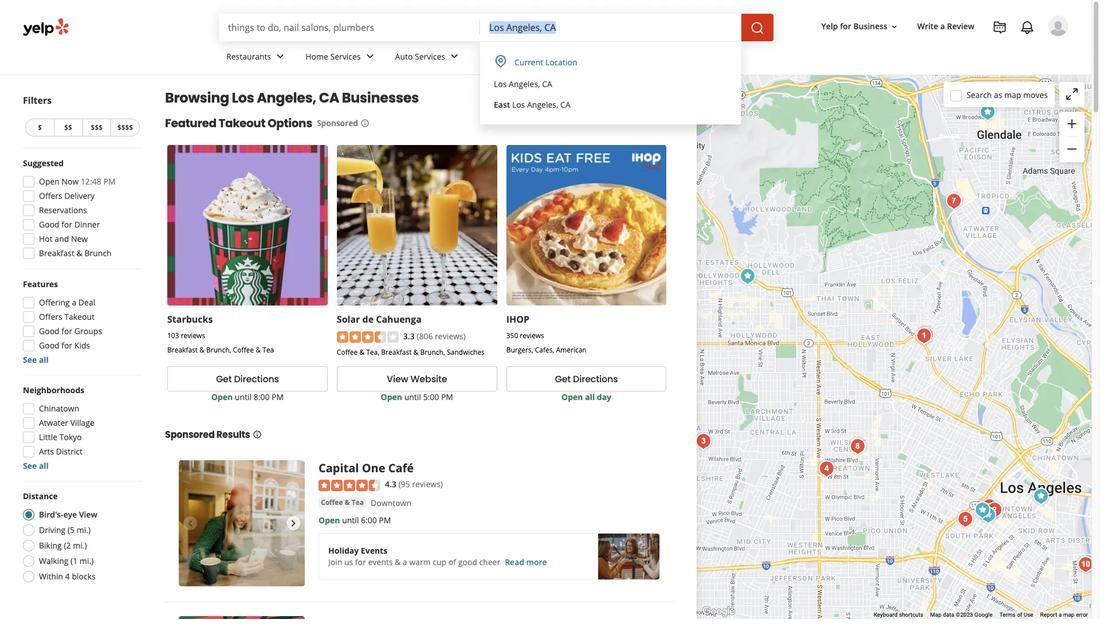 Task type: vqa. For each thing, say whether or not it's contained in the screenshot.
Modern Citi Group image
no



Task type: describe. For each thing, give the bounding box(es) containing it.
2 good from the top
[[39, 326, 59, 336]]

open now 12:48 pm
[[39, 176, 116, 187]]

24 chevron down v2 image for more
[[502, 50, 516, 63]]

starbucks 103 reviews breakfast & brunch, coffee & tea
[[167, 313, 274, 355]]

driving
[[39, 524, 66, 535]]

option group containing distance
[[19, 491, 142, 586]]

review
[[948, 21, 975, 32]]

website
[[411, 372, 447, 386]]

map region
[[553, 56, 1101, 619]]

ihop 350 reviews burgers, cafes, american
[[507, 313, 587, 355]]

location
[[546, 57, 578, 68]]

google image
[[700, 604, 738, 619]]

chinatown
[[39, 403, 79, 414]]

4
[[65, 571, 70, 582]]

hot
[[39, 233, 53, 244]]

bacari silverlake image
[[913, 324, 936, 347]]

coffee for coffee & tea, breakfast & brunch, sandwiches
[[337, 347, 358, 357]]

cafes,
[[535, 345, 555, 355]]

within
[[39, 571, 63, 582]]

burgers,
[[507, 345, 533, 355]]

joey dtla image
[[978, 495, 1001, 518]]

capital one café link
[[319, 460, 414, 476]]

coffee & tea, breakfast & brunch, sandwiches
[[337, 347, 485, 357]]

a for report
[[1059, 612, 1062, 618]]

business categories element
[[217, 41, 1069, 75]]

tyler b. image
[[1048, 15, 1069, 36]]

1 vertical spatial of
[[1017, 612, 1023, 618]]

breakfast for starbucks
[[167, 345, 198, 355]]

24 chevron down v2 image for home services
[[363, 50, 377, 63]]

group containing neighborhoods
[[19, 385, 142, 472]]

$
[[38, 123, 42, 132]]

coffee & tea button
[[319, 497, 366, 508]]

american
[[556, 345, 587, 355]]

for for dinner
[[62, 219, 72, 230]]

offers for offers delivery
[[39, 190, 62, 201]]

a for write
[[941, 21, 945, 32]]

offering a deal
[[39, 297, 95, 308]]

see for good
[[23, 354, 37, 365]]

hot and new
[[39, 233, 88, 244]]

good for dinner
[[39, 219, 100, 230]]

offers for offers takeout
[[39, 311, 62, 322]]

next image
[[287, 517, 300, 530]]

blocks
[[72, 571, 96, 582]]

open until 6:00 pm
[[319, 515, 391, 525]]

and
[[55, 233, 69, 244]]

open until 5:00 pm
[[381, 392, 453, 403]]

keyboard
[[874, 612, 898, 618]]

breakfast & brunch
[[39, 248, 112, 259]]

terms of use link
[[1000, 612, 1034, 618]]

coffee for coffee & tea
[[321, 497, 343, 507]]

search image
[[751, 21, 765, 35]]

& up 8:00
[[256, 345, 261, 355]]

Find text field
[[228, 21, 471, 34]]

sponsored for sponsored results
[[165, 428, 215, 441]]

for inside holiday events join us for events & a warm cup of good cheer read more
[[355, 556, 366, 567]]

slideshow element
[[179, 460, 305, 587]]

zoom in image
[[1066, 117, 1079, 131]]

directions for starbucks
[[234, 372, 279, 386]]

5:00
[[423, 392, 439, 403]]

get directions link for ihop
[[507, 366, 667, 392]]

get directions for starbucks
[[216, 372, 279, 386]]

ihop image
[[971, 498, 994, 521]]

open for open now 12:48 pm
[[39, 176, 60, 187]]

driving (5 mi.)
[[39, 524, 91, 535]]

©2023
[[956, 612, 974, 618]]

fixins soul kitchen - los angeles image
[[954, 508, 977, 530]]

eye
[[63, 509, 77, 520]]

more link
[[471, 41, 525, 75]]

coffee inside starbucks 103 reviews breakfast & brunch, coffee & tea
[[233, 345, 254, 355]]

open all day
[[562, 392, 612, 403]]

map for moves
[[1005, 89, 1022, 100]]

los angeles, ca link
[[487, 74, 733, 95]]

solar de cahuenga image
[[736, 265, 759, 287]]

write a review
[[918, 21, 975, 32]]

cahuenga
[[376, 313, 422, 325]]

data
[[943, 612, 955, 618]]

until for directions
[[235, 392, 252, 403]]

group containing suggested
[[19, 158, 142, 263]]

holiday events join us for events & a warm cup of good cheer read more
[[328, 545, 547, 567]]

takeout for featured
[[219, 115, 265, 131]]

coffee & tea
[[321, 497, 364, 507]]

current location link
[[487, 51, 735, 74]]

view website
[[387, 372, 447, 386]]

report
[[1041, 612, 1058, 618]]

join
[[328, 556, 342, 567]]

all for offers takeout
[[39, 354, 49, 365]]

los angeles, ca
[[494, 79, 552, 89]]

previous image
[[183, 517, 197, 530]]

3.3 (806 reviews)
[[403, 331, 466, 342]]

takeout for offers
[[64, 311, 95, 322]]

(5
[[68, 524, 75, 535]]

solar de cahuenga link
[[337, 313, 422, 325]]

see all button for good for kids
[[23, 354, 49, 365]]

open for open all day
[[562, 392, 583, 403]]

brunch, for coffee
[[420, 347, 445, 357]]

24 chevron down v2 image for restaurants
[[274, 50, 287, 63]]

sponsored for sponsored
[[317, 118, 358, 128]]

report a map error
[[1041, 612, 1089, 618]]

mi.) for driving (5 mi.)
[[77, 524, 91, 535]]

shortcuts
[[899, 612, 924, 618]]

(1
[[71, 555, 78, 566]]

get directions for ihop
[[555, 372, 618, 386]]

$$$$
[[117, 123, 133, 132]]

1 horizontal spatial until
[[342, 515, 359, 525]]

4.3 star rating image
[[319, 480, 381, 491]]

republique image
[[692, 430, 715, 453]]

ihop link
[[507, 313, 530, 325]]

holiday
[[328, 545, 359, 556]]

day
[[597, 392, 612, 403]]

1 vertical spatial view
[[79, 509, 97, 520]]

current location
[[515, 57, 578, 68]]

good
[[458, 556, 477, 567]]

search as map moves
[[967, 89, 1048, 100]]

east los angeles, ca
[[494, 99, 571, 110]]

groups
[[74, 326, 102, 336]]

biking
[[39, 540, 62, 551]]

restaurants link
[[217, 41, 296, 75]]

& inside button
[[345, 497, 350, 507]]

downtown
[[371, 497, 412, 508]]

see all button for arts district
[[23, 460, 49, 471]]

open for open until 8:00 pm
[[211, 392, 233, 403]]

of inside holiday events join us for events & a warm cup of good cheer read more
[[449, 556, 456, 567]]

keyboard shortcuts
[[874, 612, 924, 618]]

slurpin' ramen bar - los angeles image
[[815, 457, 838, 480]]

24 chevron down v2 image
[[448, 50, 461, 63]]

directions for ihop
[[573, 372, 618, 386]]

for for kids
[[62, 340, 72, 351]]

until for website
[[404, 392, 421, 403]]

3.3 star rating image
[[337, 331, 399, 343]]

yelp
[[822, 21, 838, 32]]

0 vertical spatial view
[[387, 372, 408, 386]]

see for arts
[[23, 460, 37, 471]]

ca for browsing los angeles, ca businesses
[[319, 88, 339, 107]]

$$$ button
[[82, 119, 111, 136]]

sort:
[[569, 94, 586, 105]]

pm for open now 12:48 pm
[[103, 176, 116, 187]]

a inside holiday events join us for events & a warm cup of good cheer read more
[[403, 556, 407, 567]]

mi.) for biking (2 mi.)
[[73, 540, 87, 551]]

hangari kalguksu image
[[846, 435, 869, 458]]

$$$$ button
[[111, 119, 140, 136]]

get for starbucks
[[216, 372, 232, 386]]

good for groups
[[39, 326, 102, 336]]

capital one café
[[319, 460, 414, 476]]

a for offering
[[72, 297, 76, 308]]

good for reservations
[[39, 219, 59, 230]]

businesses
[[342, 88, 419, 107]]

& down starbucks 'link' at bottom left
[[200, 345, 205, 355]]

16 chevron down v2 image
[[890, 22, 899, 31]]

bird's-eye view
[[39, 509, 97, 520]]



Task type: locate. For each thing, give the bounding box(es) containing it.
one
[[362, 460, 385, 476]]

map
[[931, 612, 942, 618]]

home services
[[306, 51, 361, 62]]

angeles, down los angeles, ca
[[527, 99, 559, 110]]

1 vertical spatial 16 info v2 image
[[253, 430, 262, 439]]

get
[[216, 372, 232, 386], [555, 372, 571, 386]]

0 vertical spatial of
[[449, 556, 456, 567]]

deal
[[78, 297, 95, 308]]

coffee inside coffee & tea button
[[321, 497, 343, 507]]

0 vertical spatial tea
[[263, 345, 274, 355]]

0 horizontal spatial until
[[235, 392, 252, 403]]

for
[[840, 21, 852, 32], [62, 219, 72, 230], [62, 326, 72, 336], [62, 340, 72, 351], [355, 556, 366, 567]]

until left 6:00
[[342, 515, 359, 525]]

sponsored
[[317, 118, 358, 128], [165, 428, 215, 441]]

reviews) up sandwiches
[[435, 331, 466, 342]]

for up hot and new
[[62, 219, 72, 230]]

tea inside starbucks 103 reviews breakfast & brunch, coffee & tea
[[263, 345, 274, 355]]

expand map image
[[1066, 87, 1079, 101]]

2 horizontal spatial 24 chevron down v2 image
[[502, 50, 516, 63]]

morrison atwater village image
[[943, 189, 966, 212]]

mi.) right '(2' on the left of the page
[[73, 540, 87, 551]]

breakfast inside starbucks 103 reviews breakfast & brunch, coffee & tea
[[167, 345, 198, 355]]

ihop
[[507, 313, 530, 325]]

2 directions from the left
[[573, 372, 618, 386]]

brunch, inside starbucks 103 reviews breakfast & brunch, coffee & tea
[[206, 345, 231, 355]]

cup
[[433, 556, 447, 567]]

breakfast down the and at top
[[39, 248, 74, 259]]

moves
[[1024, 89, 1048, 100]]

auto services link
[[386, 41, 471, 75]]

350
[[507, 331, 518, 340]]

1 horizontal spatial breakfast
[[167, 345, 198, 355]]

pm right 12:48
[[103, 176, 116, 187]]

map left error
[[1064, 612, 1075, 618]]

arts
[[39, 446, 54, 457]]

zoom out image
[[1066, 142, 1079, 156]]

1 see all from the top
[[23, 354, 49, 365]]

for for groups
[[62, 326, 72, 336]]

of right cup on the bottom
[[449, 556, 456, 567]]

$$$
[[91, 123, 103, 132]]

1 directions from the left
[[234, 372, 279, 386]]

until
[[235, 392, 252, 403], [404, 392, 421, 403], [342, 515, 359, 525]]

group containing features
[[19, 279, 142, 366]]

tea inside button
[[352, 497, 364, 507]]

2 horizontal spatial until
[[404, 392, 421, 403]]

map
[[1005, 89, 1022, 100], [1064, 612, 1075, 618]]

write a review link
[[913, 16, 980, 37]]

reviews up burgers,
[[520, 331, 544, 340]]

get directions link for starbucks
[[167, 366, 328, 392]]

1 get from the left
[[216, 372, 232, 386]]

sponsored right the options
[[317, 118, 358, 128]]

pm for open until 8:00 pm
[[272, 392, 284, 403]]

brunch, down 3.3 (806 reviews)
[[420, 347, 445, 357]]

breakfast down 103
[[167, 345, 198, 355]]

0 horizontal spatial map
[[1005, 89, 1022, 100]]

1 vertical spatial see
[[23, 460, 37, 471]]

report a map error link
[[1041, 612, 1089, 618]]

2 vertical spatial mi.)
[[80, 555, 94, 566]]

use
[[1024, 612, 1034, 618]]

1 horizontal spatial takeout
[[219, 115, 265, 131]]

1 horizontal spatial 16 info v2 image
[[361, 119, 370, 128]]

ca down home services link
[[319, 88, 339, 107]]

yelp for business button
[[817, 16, 904, 37]]

notifications image
[[1021, 21, 1035, 34]]

Near text field
[[490, 21, 733, 34]]

open up results
[[211, 392, 233, 403]]

None field
[[228, 21, 471, 34], [490, 21, 733, 34], [490, 21, 733, 34]]

projects image
[[993, 21, 1007, 34]]

village
[[70, 417, 95, 428]]

1 horizontal spatial directions
[[573, 372, 618, 386]]

reviews) for 4.3 (95 reviews)
[[412, 479, 443, 490]]

browsing los angeles, ca businesses
[[165, 88, 419, 107]]

mi.) for walking (1 mi.)
[[80, 555, 94, 566]]

1 vertical spatial mi.)
[[73, 540, 87, 551]]

1 offers from the top
[[39, 190, 62, 201]]

open left "day"
[[562, 392, 583, 403]]

1 horizontal spatial sponsored
[[317, 118, 358, 128]]

0 horizontal spatial reviews
[[181, 331, 205, 340]]

walking (1 mi.)
[[39, 555, 94, 566]]

103
[[167, 331, 179, 340]]

get up open all day
[[555, 372, 571, 386]]

ca down current location
[[542, 79, 552, 89]]

results
[[217, 428, 250, 441]]

& down 4.3 star rating image at bottom left
[[345, 497, 350, 507]]

capital one café image
[[977, 504, 1000, 526]]

24 chevron down v2 image right restaurants
[[274, 50, 287, 63]]

services for auto services
[[415, 51, 445, 62]]

starbucks link
[[167, 313, 213, 325]]

0 vertical spatial good
[[39, 219, 59, 230]]

16 info v2 image
[[361, 119, 370, 128], [253, 430, 262, 439]]

reviews) right (95
[[412, 479, 443, 490]]

2 vertical spatial good
[[39, 340, 59, 351]]

current
[[515, 57, 544, 68]]

24 chevron down v2 image right more
[[502, 50, 516, 63]]

a left warm
[[403, 556, 407, 567]]

view up open until 5:00 pm
[[387, 372, 408, 386]]

bestia image
[[1074, 553, 1097, 576]]

los up featured takeout options in the top of the page
[[232, 88, 254, 107]]

offers down the offering
[[39, 311, 62, 322]]

& left the tea,
[[360, 347, 365, 357]]

1 horizontal spatial brunch,
[[420, 347, 445, 357]]

1 horizontal spatial ca
[[542, 79, 552, 89]]

& inside group
[[77, 248, 82, 259]]

for for business
[[840, 21, 852, 32]]

arts district
[[39, 446, 83, 457]]

0 horizontal spatial takeout
[[64, 311, 95, 322]]

coffee & tea link
[[319, 497, 366, 508]]

los right east
[[512, 99, 525, 110]]

0 horizontal spatial get
[[216, 372, 232, 386]]

see all button
[[23, 354, 49, 365], [23, 460, 49, 471]]

little tokyo
[[39, 432, 82, 443]]

now
[[62, 176, 79, 187]]

restaurants
[[226, 51, 271, 62]]

24 marker v2 image
[[494, 55, 508, 68]]

offers
[[39, 190, 62, 201], [39, 311, 62, 322]]

24 chevron down v2 image inside restaurants "link"
[[274, 50, 287, 63]]

1 horizontal spatial reviews
[[520, 331, 544, 340]]

16 info v2 image down businesses
[[361, 119, 370, 128]]

open for open until 6:00 pm
[[319, 515, 340, 525]]

distance
[[23, 491, 58, 502]]

directions up 8:00
[[234, 372, 279, 386]]

bird's-
[[39, 509, 63, 520]]

1 vertical spatial all
[[585, 392, 595, 403]]

reviews inside starbucks 103 reviews breakfast & brunch, coffee & tea
[[181, 331, 205, 340]]

1 services from the left
[[330, 51, 361, 62]]

1 horizontal spatial get directions
[[555, 372, 618, 386]]

google
[[975, 612, 993, 618]]

until left 8:00
[[235, 392, 252, 403]]

0 horizontal spatial get directions link
[[167, 366, 328, 392]]

auto
[[395, 51, 413, 62]]

reviews) for 3.3 (806 reviews)
[[435, 331, 466, 342]]

2 services from the left
[[415, 51, 445, 62]]

open down coffee & tea button
[[319, 515, 340, 525]]

get directions up 'open until 8:00 pm'
[[216, 372, 279, 386]]

4.3
[[385, 479, 397, 490]]

good for good for groups
[[39, 340, 59, 351]]

directions up "day"
[[573, 372, 618, 386]]

0 horizontal spatial breakfast
[[39, 248, 74, 259]]

reviews down starbucks 'link' at bottom left
[[181, 331, 205, 340]]

option group
[[19, 491, 142, 586]]

all down "arts"
[[39, 460, 49, 471]]

& inside holiday events join us for events & a warm cup of good cheer read more
[[395, 556, 401, 567]]

east
[[494, 99, 510, 110]]

none field find
[[228, 21, 471, 34]]

see up neighborhoods
[[23, 354, 37, 365]]

offers up reservations
[[39, 190, 62, 201]]

1 see all button from the top
[[23, 354, 49, 365]]

get for ihop
[[555, 372, 571, 386]]

1 horizontal spatial 24 chevron down v2 image
[[363, 50, 377, 63]]

starbucks image
[[1030, 485, 1053, 508]]

breakfast for coffee
[[381, 347, 412, 357]]

24 chevron down v2 image inside home services link
[[363, 50, 377, 63]]

1 horizontal spatial services
[[415, 51, 445, 62]]

1 24 chevron down v2 image from the left
[[274, 50, 287, 63]]

mi.) right "(5"
[[77, 524, 91, 535]]

brunch, for starbucks
[[206, 345, 231, 355]]

pm for open until 6:00 pm
[[379, 515, 391, 525]]

2 horizontal spatial los
[[512, 99, 525, 110]]

a right report
[[1059, 612, 1062, 618]]

0 horizontal spatial of
[[449, 556, 456, 567]]

0 vertical spatial sponsored
[[317, 118, 358, 128]]

0 vertical spatial reviews)
[[435, 331, 466, 342]]

services right home at the left of the page
[[330, 51, 361, 62]]

1 see from the top
[[23, 354, 37, 365]]

for right us
[[355, 556, 366, 567]]

see all down the good for kids
[[23, 354, 49, 365]]

for inside button
[[840, 21, 852, 32]]

terms of use
[[1000, 612, 1034, 618]]

group
[[1060, 112, 1085, 162], [19, 158, 142, 263], [19, 279, 142, 366], [19, 385, 142, 472]]

see all down "arts"
[[23, 460, 49, 471]]

auto services
[[395, 51, 445, 62]]

0 horizontal spatial los
[[232, 88, 254, 107]]

1 vertical spatial tea
[[352, 497, 364, 507]]

3 24 chevron down v2 image from the left
[[502, 50, 516, 63]]

1 get directions from the left
[[216, 372, 279, 386]]

1 vertical spatial map
[[1064, 612, 1075, 618]]

1 vertical spatial good
[[39, 326, 59, 336]]

0 horizontal spatial get directions
[[216, 372, 279, 386]]

breakfast
[[39, 248, 74, 259], [167, 345, 198, 355], [381, 347, 412, 357]]

pm right 6:00
[[379, 515, 391, 525]]

1 vertical spatial reviews)
[[412, 479, 443, 490]]

los for east los angeles, ca
[[512, 99, 525, 110]]

0 vertical spatial mi.)
[[77, 524, 91, 535]]

ca down location
[[561, 99, 571, 110]]

until left the 5:00
[[404, 392, 421, 403]]

pm right the 5:00
[[441, 392, 453, 403]]

1 horizontal spatial of
[[1017, 612, 1023, 618]]

(2
[[64, 540, 71, 551]]

1 vertical spatial see all
[[23, 460, 49, 471]]

0 horizontal spatial sponsored
[[165, 428, 215, 441]]

browsing
[[165, 88, 229, 107]]

2 horizontal spatial breakfast
[[381, 347, 412, 357]]

de
[[363, 313, 374, 325]]

pine & crane image
[[915, 324, 937, 346]]

view right eye
[[79, 509, 97, 520]]

& down the 3.3
[[414, 347, 419, 357]]

los for browsing los angeles, ca businesses
[[232, 88, 254, 107]]

within 4 blocks
[[39, 571, 96, 582]]

a left deal
[[72, 297, 76, 308]]

1 horizontal spatial tea
[[352, 497, 364, 507]]

good up the good for kids
[[39, 326, 59, 336]]

0 vertical spatial all
[[39, 354, 49, 365]]

get directions link down starbucks 103 reviews breakfast & brunch, coffee & tea
[[167, 366, 328, 392]]

open until 8:00 pm
[[211, 392, 284, 403]]

$$
[[64, 123, 72, 132]]

angeles, for browsing los angeles, ca businesses
[[257, 88, 316, 107]]

features
[[23, 279, 58, 289]]

events
[[361, 545, 388, 556]]

pm right 8:00
[[272, 392, 284, 403]]

of left use in the right bottom of the page
[[1017, 612, 1023, 618]]

mi.) right (1
[[80, 555, 94, 566]]

los up east
[[494, 79, 507, 89]]

neighborhoods
[[23, 385, 84, 396]]

ca
[[542, 79, 552, 89], [319, 88, 339, 107], [561, 99, 571, 110]]

map data ©2023 google
[[931, 612, 993, 618]]

3 good from the top
[[39, 340, 59, 351]]

angeles, up the options
[[257, 88, 316, 107]]

angeles, up east los angeles, ca
[[509, 79, 540, 89]]

solar
[[337, 313, 360, 325]]

all left "day"
[[585, 392, 595, 403]]

angeles,
[[509, 79, 540, 89], [257, 88, 316, 107], [527, 99, 559, 110]]

0 vertical spatial map
[[1005, 89, 1022, 100]]

café
[[388, 460, 414, 476]]

get directions up open all day
[[555, 372, 618, 386]]

more
[[480, 51, 500, 62]]

$ button
[[25, 119, 54, 136]]

get up 'open until 8:00 pm'
[[216, 372, 232, 386]]

dinner
[[74, 219, 100, 230]]

brunch,
[[206, 345, 231, 355], [420, 347, 445, 357]]

24 chevron down v2 image inside more link
[[502, 50, 516, 63]]

2 vertical spatial all
[[39, 460, 49, 471]]

2 24 chevron down v2 image from the left
[[363, 50, 377, 63]]

2 see all button from the top
[[23, 460, 49, 471]]

16 info v2 image right results
[[253, 430, 262, 439]]

suggested
[[23, 158, 64, 169]]

2 see from the top
[[23, 460, 37, 471]]

1 vertical spatial see all button
[[23, 460, 49, 471]]

map for error
[[1064, 612, 1075, 618]]

ethel m chocolates image
[[976, 101, 999, 124]]

4.3 (95 reviews)
[[385, 479, 443, 490]]

tea,
[[366, 347, 380, 357]]

None search field
[[219, 14, 776, 41]]

1 horizontal spatial los
[[494, 79, 507, 89]]

open for open until 5:00 pm
[[381, 392, 402, 403]]

see all button down "arts"
[[23, 460, 49, 471]]

2 get directions from the left
[[555, 372, 618, 386]]

coffee down 4.3 star rating image at bottom left
[[321, 497, 343, 507]]

capital
[[319, 460, 359, 476]]

takeout
[[219, 115, 265, 131], [64, 311, 95, 322]]

& down new
[[77, 248, 82, 259]]

user actions element
[[813, 14, 1085, 85]]

error
[[1076, 612, 1089, 618]]

1 horizontal spatial map
[[1064, 612, 1075, 618]]

a right write
[[941, 21, 945, 32]]

2 see all from the top
[[23, 460, 49, 471]]

2 reviews from the left
[[520, 331, 544, 340]]

walking
[[39, 555, 68, 566]]

see up distance
[[23, 460, 37, 471]]

2 offers from the top
[[39, 311, 62, 322]]

2 get from the left
[[555, 372, 571, 386]]

pm for open until 5:00 pm
[[441, 392, 453, 403]]

directions
[[234, 372, 279, 386], [573, 372, 618, 386]]

reviews for ihop
[[520, 331, 544, 340]]

solar de cahuenga
[[337, 313, 422, 325]]

1 horizontal spatial view
[[387, 372, 408, 386]]

0 vertical spatial see all button
[[23, 354, 49, 365]]

0 vertical spatial 16 info v2 image
[[361, 119, 370, 128]]

$$ button
[[54, 119, 82, 136]]

0 horizontal spatial ca
[[319, 88, 339, 107]]

services left 24 chevron down v2 image
[[415, 51, 445, 62]]

featured
[[165, 115, 216, 131]]

0 horizontal spatial tea
[[263, 345, 274, 355]]

1 vertical spatial sponsored
[[165, 428, 215, 441]]

tea up 8:00
[[263, 345, 274, 355]]

1 horizontal spatial get directions link
[[507, 366, 667, 392]]

1 horizontal spatial get
[[555, 372, 571, 386]]

open down view website
[[381, 392, 402, 403]]

tokyo
[[59, 432, 82, 443]]

good up hot
[[39, 219, 59, 230]]

all down the good for kids
[[39, 354, 49, 365]]

open down 'suggested'
[[39, 176, 60, 187]]

tea up open until 6:00 pm
[[352, 497, 364, 507]]

write
[[918, 21, 939, 32]]

2 get directions link from the left
[[507, 366, 667, 392]]

map right as
[[1005, 89, 1022, 100]]

breakfast down the 3.3
[[381, 347, 412, 357]]

for down good for groups
[[62, 340, 72, 351]]

angeles, for east los angeles, ca
[[527, 99, 559, 110]]

a
[[941, 21, 945, 32], [72, 297, 76, 308], [403, 556, 407, 567], [1059, 612, 1062, 618]]

takeout down deal
[[64, 311, 95, 322]]

reviews inside 'ihop 350 reviews burgers, cafes, american'
[[520, 331, 544, 340]]

2 horizontal spatial ca
[[561, 99, 571, 110]]

0 horizontal spatial view
[[79, 509, 97, 520]]

cheer
[[479, 556, 500, 567]]

0 vertical spatial see all
[[23, 354, 49, 365]]

all for atwater village
[[39, 460, 49, 471]]

0 vertical spatial takeout
[[219, 115, 265, 131]]

0 horizontal spatial services
[[330, 51, 361, 62]]

3.3
[[403, 331, 415, 342]]

  text field
[[490, 21, 733, 34]]

see all button down the good for kids
[[23, 354, 49, 365]]

bottega louie image
[[983, 498, 1006, 521]]

1 good from the top
[[39, 219, 59, 230]]

takeout left the options
[[219, 115, 265, 131]]

coffee down 3.3 star rating "image"
[[337, 347, 358, 357]]

services for home services
[[330, 51, 361, 62]]

1 reviews from the left
[[181, 331, 205, 340]]

see all for arts
[[23, 460, 49, 471]]

sponsored left results
[[165, 428, 215, 441]]

breakfast inside group
[[39, 248, 74, 259]]

good down good for groups
[[39, 340, 59, 351]]

see all for good
[[23, 354, 49, 365]]

get directions link down american
[[507, 366, 667, 392]]

for down offers takeout on the bottom
[[62, 326, 72, 336]]

0 vertical spatial offers
[[39, 190, 62, 201]]

0 horizontal spatial directions
[[234, 372, 279, 386]]

brunch, down starbucks 'link' at bottom left
[[206, 345, 231, 355]]

1 vertical spatial takeout
[[64, 311, 95, 322]]

1 vertical spatial offers
[[39, 311, 62, 322]]

24 chevron down v2 image left "auto"
[[363, 50, 377, 63]]

24 chevron down v2 image
[[274, 50, 287, 63], [363, 50, 377, 63], [502, 50, 516, 63]]

of
[[449, 556, 456, 567], [1017, 612, 1023, 618]]

0 horizontal spatial 24 chevron down v2 image
[[274, 50, 287, 63]]

coffee up 'open until 8:00 pm'
[[233, 345, 254, 355]]

0 horizontal spatial brunch,
[[206, 345, 231, 355]]

6:00
[[361, 515, 377, 525]]

home services link
[[296, 41, 386, 75]]

for right yelp
[[840, 21, 852, 32]]

1 get directions link from the left
[[167, 366, 328, 392]]

& right events
[[395, 556, 401, 567]]

0 horizontal spatial 16 info v2 image
[[253, 430, 262, 439]]

reviews for starbucks
[[181, 331, 205, 340]]

ca for east los angeles, ca
[[561, 99, 571, 110]]

0 vertical spatial see
[[23, 354, 37, 365]]



